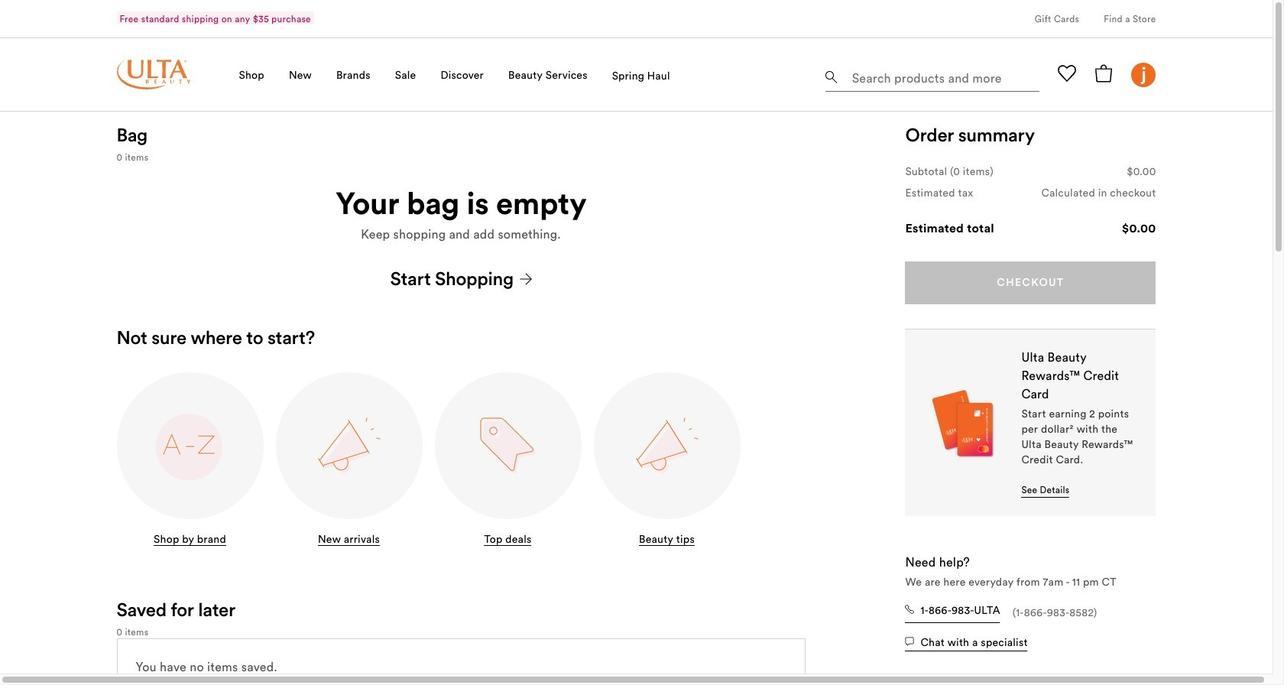 Task type: vqa. For each thing, say whether or not it's contained in the screenshot.
1st THE WITHICON from the bottom of the page
yes



Task type: locate. For each thing, give the bounding box(es) containing it.
None search field
[[826, 58, 1040, 95]]

0 vertical spatial withicon image
[[906, 605, 915, 614]]

1 vertical spatial withicon image
[[906, 637, 915, 646]]

withicon image
[[906, 605, 915, 614], [906, 637, 915, 646]]

Search products and more search field
[[851, 61, 1036, 88]]

1 withicon image from the top
[[906, 605, 915, 614]]



Task type: describe. For each thing, give the bounding box(es) containing it.
favorites icon image
[[1059, 64, 1077, 82]]

0 items in bag image
[[1095, 64, 1114, 82]]

2 withicon image from the top
[[906, 637, 915, 646]]



